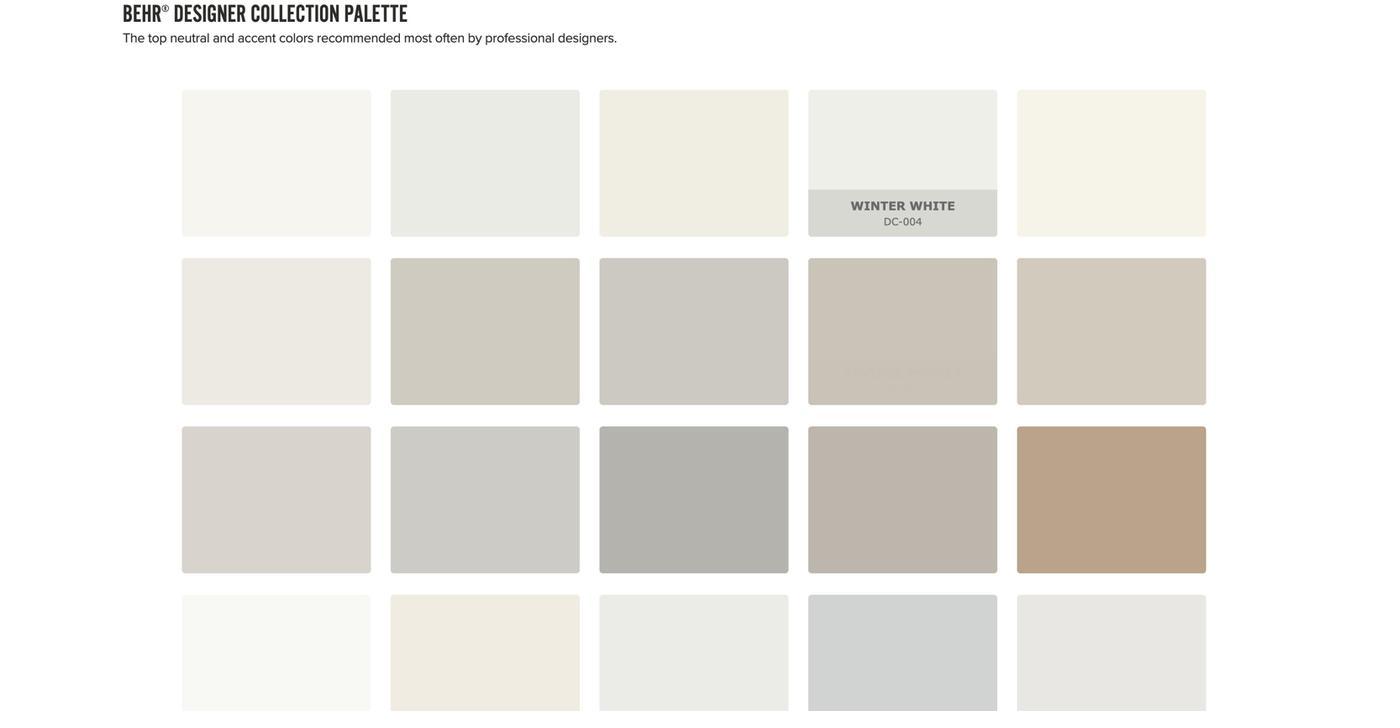 Task type: describe. For each thing, give the bounding box(es) containing it.
vintage pewter dc-009
[[843, 366, 963, 395]]

and
[[213, 28, 234, 48]]

behr
[[123, 0, 161, 30]]

colors
[[279, 28, 314, 48]]

top
[[148, 28, 167, 48]]

neutral
[[170, 28, 209, 48]]

palette
[[344, 0, 408, 30]]

designer
[[174, 0, 246, 30]]

by
[[468, 28, 482, 48]]

the
[[123, 28, 145, 48]]

pewter
[[907, 366, 963, 381]]



Task type: vqa. For each thing, say whether or not it's contained in the screenshot.
VINTAGE's DC-
yes



Task type: locate. For each thing, give the bounding box(es) containing it.
vintage
[[843, 366, 903, 381]]

most
[[404, 28, 432, 48]]

dc- inside vintage pewter dc-009
[[884, 383, 903, 395]]

behr ® designer collection palette the top neutral and accent colors recommended most often by professional designers.
[[123, 0, 617, 48]]

1 vertical spatial dc-
[[884, 383, 903, 395]]

designers.
[[558, 28, 617, 48]]

white
[[910, 198, 955, 213]]

winter
[[851, 198, 906, 213]]

2 dc- from the top
[[884, 383, 903, 395]]

accent
[[238, 28, 276, 48]]

dc- for vintage
[[884, 383, 903, 395]]

dc- for winter
[[884, 215, 903, 227]]

1 dc- from the top
[[884, 215, 903, 227]]

dc- down winter
[[884, 215, 903, 227]]

dc-
[[884, 215, 903, 227], [884, 383, 903, 395]]

dc- down vintage
[[884, 383, 903, 395]]

®
[[161, 3, 169, 15]]

often
[[435, 28, 465, 48]]

recommended
[[317, 28, 401, 48]]

professional
[[485, 28, 555, 48]]

0 vertical spatial dc-
[[884, 215, 903, 227]]

dc- inside winter white dc-004
[[884, 215, 903, 227]]

009
[[903, 383, 922, 395]]

004
[[903, 215, 922, 227]]

collection
[[251, 0, 340, 30]]

winter white dc-004
[[851, 198, 955, 227]]



